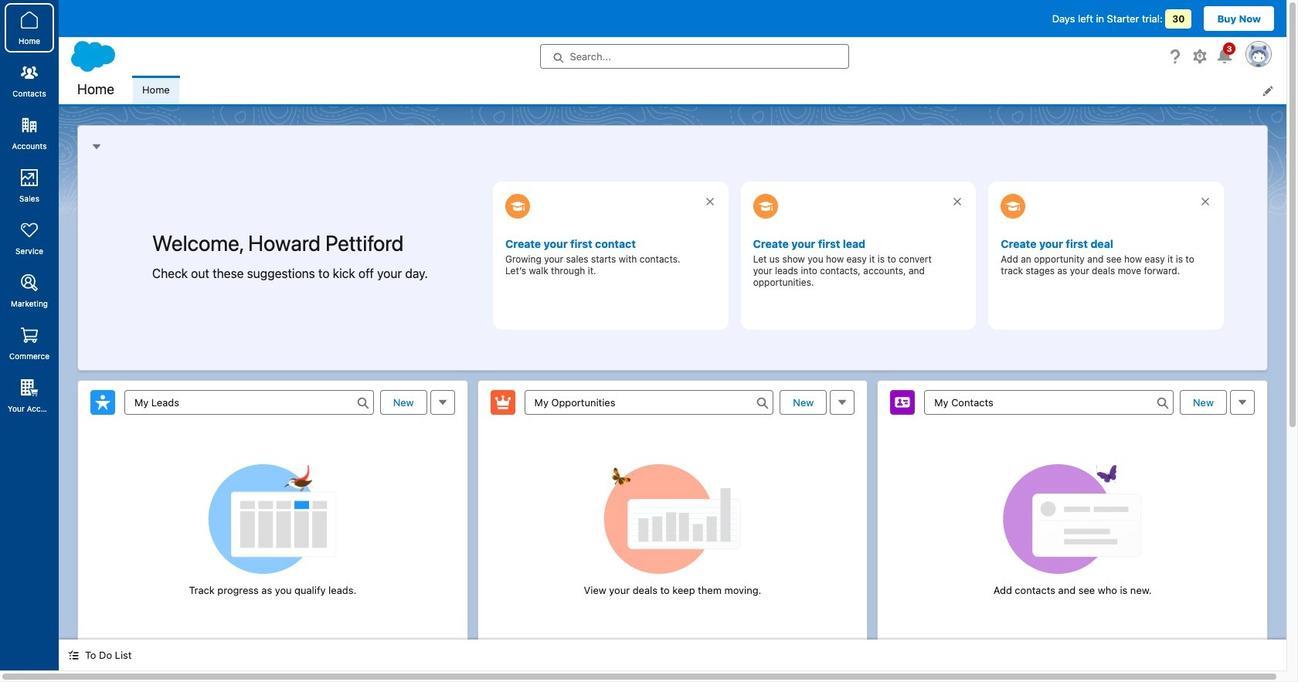 Task type: locate. For each thing, give the bounding box(es) containing it.
0 horizontal spatial select an option text field
[[124, 390, 374, 415]]

1 select an option text field from the left
[[124, 390, 374, 415]]

list
[[133, 76, 1287, 104]]

2 select an option text field from the left
[[525, 390, 774, 415]]

Select an Option text field
[[124, 390, 374, 415], [525, 390, 774, 415]]

1 horizontal spatial select an option text field
[[525, 390, 774, 415]]



Task type: describe. For each thing, give the bounding box(es) containing it.
text default image
[[68, 650, 79, 661]]



Task type: vqa. For each thing, say whether or not it's contained in the screenshot.
the text default image
yes



